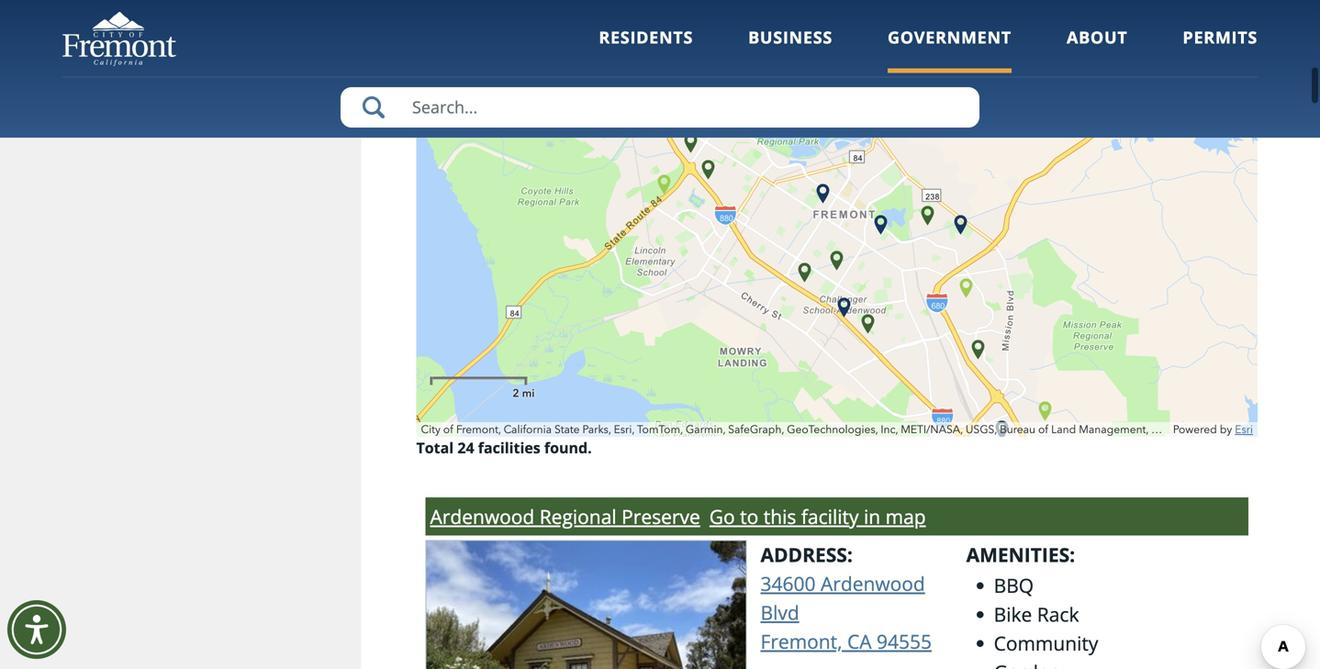 Task type: describe. For each thing, give the bounding box(es) containing it.
2
[[513, 386, 519, 400]]

bbq
[[994, 573, 1034, 599]]

this map is not accessible, please proceed to the list below application
[[417, 0, 1276, 443]]

land
[[1052, 423, 1077, 436]]

garmin,
[[686, 423, 726, 436]]

mi
[[522, 386, 535, 400]]

0 vertical spatial ardenwood
[[430, 504, 535, 530]]

amenities: bbq bike rack community garden
[[967, 542, 1099, 670]]

blvd
[[761, 600, 800, 626]]

address:
[[761, 542, 853, 568]]

residents
[[599, 26, 694, 49]]

inc,
[[881, 423, 899, 436]]

powered
[[1174, 423, 1218, 436]]

esri link
[[1236, 423, 1254, 436]]

facilities
[[478, 438, 541, 458]]

bureau
[[1000, 423, 1036, 436]]

total 24 facilities found.
[[417, 438, 592, 458]]

total
[[417, 438, 454, 458]]

city of fremont, california state parks, esri, tomtom, garmin, safegraph, geotechnologies, inc, meti/nasa, usgs, bureau of land management, epa, nps, usda, usfws
[[421, 423, 1276, 436]]

california
[[504, 423, 552, 436]]

usgs,
[[966, 423, 998, 436]]

2 mi
[[513, 386, 535, 400]]

city
[[421, 423, 441, 436]]

about link
[[1067, 26, 1128, 73]]

Search text field
[[341, 87, 980, 128]]

meti/nasa,
[[901, 423, 963, 436]]

parks,
[[583, 423, 611, 436]]

permits link
[[1183, 26, 1258, 73]]

residents link
[[599, 26, 694, 73]]

amenities:
[[967, 542, 1076, 568]]

ca
[[848, 629, 872, 655]]

government link
[[888, 26, 1012, 73]]

preserve
[[622, 504, 701, 530]]

business
[[749, 26, 833, 49]]

nps,
[[1177, 423, 1201, 436]]

community
[[994, 630, 1099, 657]]

facility
[[802, 504, 859, 530]]

powered by esri
[[1174, 423, 1254, 436]]

in
[[864, 504, 881, 530]]

city of fremont, california state parks, esri, tomtom, garmin, safegraph, geotechnologies, inc, meti/nasa, usgs, bureau of land management, epa, nps, usda, usfws button
[[417, 422, 1276, 437]]

business link
[[749, 26, 833, 73]]

ardenwood inside address: 34600 ardenwood blvd fremont, ca 94555
[[821, 571, 926, 597]]



Task type: locate. For each thing, give the bounding box(es) containing it.
to
[[740, 504, 759, 530]]

esri,
[[614, 423, 635, 436]]

bike
[[994, 602, 1033, 628]]

address: 34600 ardenwood blvd fremont, ca 94555
[[761, 542, 932, 655]]

application
[[417, 0, 1259, 443]]

fremont, down blvd
[[761, 629, 843, 655]]

by
[[1220, 423, 1233, 436]]

of left land
[[1039, 423, 1049, 436]]

go
[[710, 504, 735, 530]]

about
[[1067, 26, 1128, 49]]

fremont, up 24
[[456, 423, 501, 436]]

ardenwood regional preserve go to this facility in map
[[430, 504, 926, 530]]

regional
[[540, 504, 617, 530]]

tomtom,
[[637, 423, 683, 436]]

34600
[[761, 571, 816, 597]]

geotechnologies,
[[787, 423, 878, 436]]

1 horizontal spatial ardenwood
[[821, 571, 926, 597]]

0 horizontal spatial of
[[443, 423, 454, 436]]

enter fullscreen image
[[1223, 0, 1237, 14]]

ardenwood regional preserve link
[[430, 502, 701, 531]]

0 vertical spatial fremont,
[[456, 423, 501, 436]]

safegraph,
[[729, 423, 785, 436]]

permits
[[1183, 26, 1258, 49]]

1 of from the left
[[443, 423, 454, 436]]

24
[[458, 438, 475, 458]]

esri
[[1236, 423, 1254, 436]]

of
[[443, 423, 454, 436], [1039, 423, 1049, 436]]

2 of from the left
[[1039, 423, 1049, 436]]

ardenwood historic-5 image
[[426, 540, 747, 670]]

94555
[[877, 629, 932, 655]]

0 horizontal spatial fremont,
[[456, 423, 501, 436]]

government
[[888, 26, 1012, 49]]

0 horizontal spatial ardenwood
[[430, 504, 535, 530]]

go to this facility in map link
[[710, 502, 926, 531]]

map
[[886, 504, 926, 530]]

rack
[[1038, 602, 1080, 628]]

ardenwood down 24
[[430, 504, 535, 530]]

epa,
[[1152, 423, 1174, 436]]

this
[[764, 504, 797, 530]]

1 vertical spatial ardenwood
[[821, 571, 926, 597]]

ardenwood up ca
[[821, 571, 926, 597]]

of right city
[[443, 423, 454, 436]]

ardenwood
[[430, 504, 535, 530], [821, 571, 926, 597]]

state
[[555, 423, 580, 436]]

usda,
[[1203, 423, 1236, 436]]

1 horizontal spatial of
[[1039, 423, 1049, 436]]

1 horizontal spatial fremont,
[[761, 629, 843, 655]]

usfws
[[1239, 423, 1276, 436]]

found.
[[545, 438, 592, 458]]

fremont, inside button
[[456, 423, 501, 436]]

fremont, inside address: 34600 ardenwood blvd fremont, ca 94555
[[761, 629, 843, 655]]

1 vertical spatial fremont,
[[761, 629, 843, 655]]

management,
[[1079, 423, 1149, 436]]

fremont,
[[456, 423, 501, 436], [761, 629, 843, 655]]

garden
[[994, 659, 1061, 670]]



Task type: vqa. For each thing, say whether or not it's contained in the screenshot.
Preserve
yes



